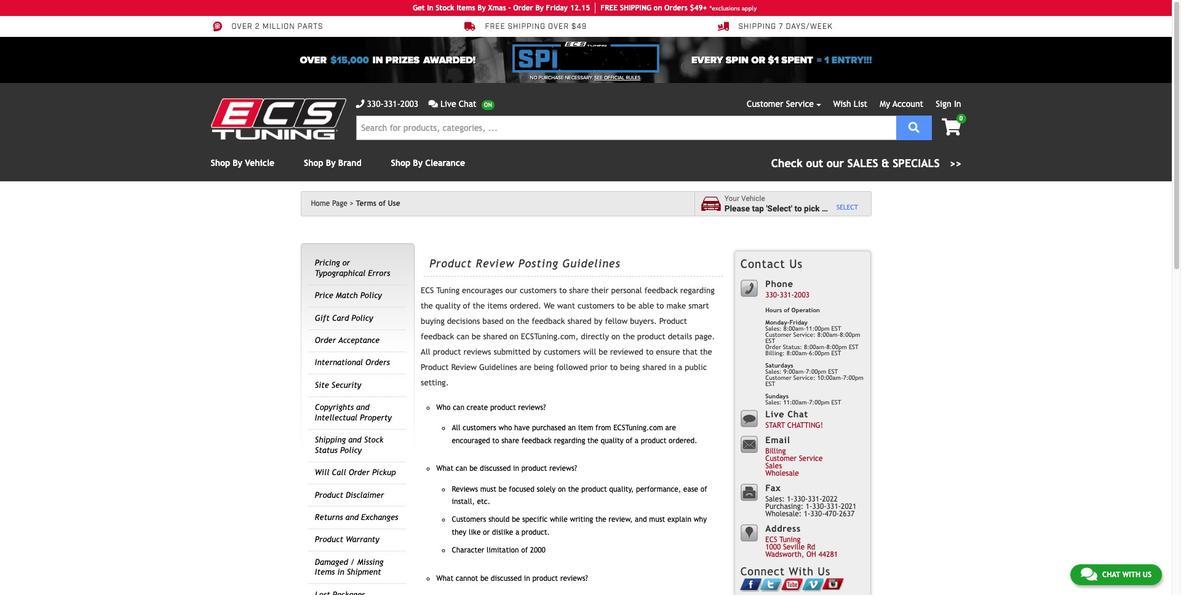 Task type: locate. For each thing, give the bounding box(es) containing it.
1 vertical spatial in
[[955, 99, 962, 109]]

site security
[[315, 381, 362, 390]]

0 horizontal spatial live
[[441, 99, 456, 109]]

to left pick
[[795, 203, 802, 213]]

and down copyrights and intellectual property link
[[348, 436, 362, 445]]

1 vertical spatial ecs
[[766, 536, 778, 545]]

pricing or typographical errors link
[[315, 259, 390, 278]]

shop for shop by vehicle
[[211, 158, 230, 168]]

smart
[[689, 302, 710, 311]]

the right writing
[[596, 516, 607, 525]]

shipping up status
[[315, 436, 346, 445]]

330-331-2003 link
[[356, 98, 419, 111], [766, 291, 810, 300]]

1 horizontal spatial being
[[621, 363, 640, 372]]

product warranty link
[[315, 536, 380, 545]]

stock right get at the top left of page
[[436, 4, 455, 12]]

0 vertical spatial 2003
[[401, 99, 419, 109]]

3 shop from the left
[[391, 158, 411, 168]]

1 horizontal spatial 2003
[[795, 291, 810, 300]]

0 vertical spatial can
[[457, 332, 470, 342]]

quality down 'from'
[[601, 437, 624, 445]]

our
[[506, 286, 518, 296]]

0 horizontal spatial share
[[502, 437, 520, 445]]

2 vertical spatial can
[[456, 465, 468, 474]]

in down 'damaged'
[[338, 568, 345, 578]]

being left followed
[[534, 363, 554, 372]]

warranty
[[346, 536, 380, 545]]

service inside customer service popup button
[[786, 99, 814, 109]]

1 vertical spatial quality
[[601, 437, 624, 445]]

get in stock items by xmas - order by friday 12.15
[[413, 4, 590, 12]]

1 horizontal spatial items
[[457, 4, 476, 12]]

2 what from the top
[[437, 575, 454, 583]]

1 horizontal spatial vehicle
[[742, 195, 766, 203]]

quality up "buying"
[[436, 302, 461, 311]]

encourages
[[462, 286, 503, 296]]

0 vertical spatial vehicle
[[245, 158, 275, 168]]

1 vertical spatial policy
[[352, 314, 373, 323]]

in for sign
[[955, 99, 962, 109]]

331- inside the phone 330-331-2003
[[780, 291, 795, 300]]

decisions
[[447, 317, 480, 326]]

2 being from the left
[[621, 363, 640, 372]]

friday down operation
[[790, 319, 808, 326]]

vehicle
[[829, 203, 856, 213]]

product for product warranty
[[315, 536, 343, 545]]

share inside all customers who have purchased an item from ecstuning.com are encouraged to share feedback regarding the quality of a product ordered.
[[502, 437, 520, 445]]

in right sign
[[955, 99, 962, 109]]

will call order pickup link
[[315, 468, 396, 478]]

all inside ecs tuning encourages our customers to share their personal feedback regarding the quality of the items ordered. we want customers to be able to make smart buying decisions based on the feedback shared by fellow buyers. product feedback can be shared on ecstuning.com, directly on the product details page. all product reviews submitted by customers will be reviewed to ensure that the product review guidelines are being followed prior to being shared in a public setting.
[[421, 348, 431, 357]]

1 vertical spatial review
[[451, 363, 477, 372]]

1 vertical spatial 2003
[[795, 291, 810, 300]]

0 horizontal spatial tuning
[[437, 286, 460, 296]]

1 vertical spatial friday
[[790, 319, 808, 326]]

are right ecstuning.com
[[666, 424, 676, 433]]

the right based
[[518, 317, 530, 326]]

3 sales: from the top
[[766, 399, 782, 406]]

0 horizontal spatial guidelines
[[479, 363, 518, 372]]

policy down errors
[[360, 291, 382, 301]]

quality inside ecs tuning encourages our customers to share their personal feedback regarding the quality of the items ordered. we want customers to be able to make smart buying decisions based on the feedback shared by fellow buyers. product feedback can be shared on ecstuning.com, directly on the product details page. all product reviews submitted by customers will be reviewed to ensure that the product review guidelines are being followed prior to being shared in a public setting.
[[436, 302, 461, 311]]

330-331-2003
[[367, 99, 419, 109]]

while
[[550, 516, 568, 525]]

phone image
[[356, 100, 365, 108]]

0 horizontal spatial us
[[790, 257, 803, 271]]

by down the ecstuning.com, at bottom left
[[533, 348, 542, 357]]

order right call on the left of the page
[[349, 468, 370, 478]]

able
[[639, 302, 654, 311]]

to inside all customers who have purchased an item from ecstuning.com are encouraged to share feedback regarding the quality of a product ordered.
[[493, 437, 500, 445]]

in right get at the top left of page
[[427, 4, 434, 12]]

shop by brand link
[[304, 158, 362, 168]]

1 horizontal spatial stock
[[436, 4, 455, 12]]

product for product disclaimer
[[315, 491, 343, 500]]

0 horizontal spatial by
[[533, 348, 542, 357]]

0 horizontal spatial ordered.
[[510, 302, 542, 311]]

0 horizontal spatial all
[[421, 348, 431, 357]]

shipping for shipping and stock status policy
[[315, 436, 346, 445]]

buyers.
[[630, 317, 657, 326]]

1 shop from the left
[[211, 158, 230, 168]]

vehicle inside your vehicle please tap 'select' to pick a vehicle
[[742, 195, 766, 203]]

reviews? for what cannot be discussed in product reviews?
[[561, 575, 588, 583]]

review
[[476, 257, 515, 270], [451, 363, 477, 372]]

0 horizontal spatial chat
[[459, 99, 477, 109]]

in for what cannot be discussed in product reviews?
[[524, 575, 530, 583]]

can inside ecs tuning encourages our customers to share their personal feedback regarding the quality of the items ordered. we want customers to be able to make smart buying decisions based on the feedback shared by fellow buyers. product feedback can be shared on ecstuning.com, directly on the product details page. all product reviews submitted by customers will be reviewed to ensure that the product review guidelines are being followed prior to being shared in a public setting.
[[457, 332, 470, 342]]

items down 'damaged'
[[315, 568, 335, 578]]

0 vertical spatial ordered.
[[510, 302, 542, 311]]

spin
[[726, 54, 749, 66]]

Search text field
[[356, 116, 897, 140]]

1 vertical spatial can
[[453, 404, 465, 412]]

service: up status:
[[794, 332, 816, 339]]

8:00pm right the '11:00pm'
[[840, 332, 861, 339]]

regarding down 'an'
[[554, 437, 586, 445]]

customers up encouraged
[[463, 424, 497, 433]]

in for get
[[427, 4, 434, 12]]

2 horizontal spatial us
[[1143, 571, 1152, 580]]

of inside reviews must be focused solely on the product quality, performance, ease of install, etc.
[[701, 485, 708, 494]]

1 vertical spatial tuning
[[780, 536, 801, 545]]

330-331-2003 link down phone
[[766, 291, 810, 300]]

0 vertical spatial must
[[481, 485, 497, 494]]

1 vertical spatial or
[[343, 259, 350, 268]]

free shipping over $49
[[485, 22, 587, 32]]

and down product disclaimer
[[346, 513, 359, 523]]

ecs tuning encourages our customers to share their personal feedback regarding the quality of the items ordered. we want customers to be able to make smart buying decisions based on the feedback shared by fellow buyers. product feedback can be shared on ecstuning.com, directly on the product details page. all product reviews submitted by customers will be reviewed to ensure that the product review guidelines are being followed prior to being shared in a public setting.
[[421, 286, 715, 388]]

reviews? up have on the left bottom of the page
[[518, 404, 546, 412]]

price
[[315, 291, 333, 301]]

by left the brand
[[326, 158, 336, 168]]

1 service: from the top
[[794, 332, 816, 339]]

sign in link
[[936, 99, 962, 109]]

live right comments image in the top of the page
[[441, 99, 456, 109]]

0 horizontal spatial or
[[343, 259, 350, 268]]

by for shop by vehicle
[[233, 158, 243, 168]]

friday inside hours of operation monday-friday sales: 8:00am-11:00pm est customer service: 8:00am-8:00pm est order status: 8:00am-8:00pm est billing: 8:00am-6:00pm est saturdays sales: 9:00am-7:00pm est customer service: 10:00am-7:00pm est sundays sales: 11:00am-7:00pm est
[[790, 319, 808, 326]]

must up etc.
[[481, 485, 497, 494]]

character limitation of 2000
[[452, 547, 546, 555]]

1 horizontal spatial share
[[570, 286, 589, 296]]

1 vertical spatial stock
[[364, 436, 384, 445]]

1 vertical spatial guidelines
[[479, 363, 518, 372]]

0 vertical spatial service:
[[794, 332, 816, 339]]

2637
[[840, 510, 855, 519]]

a inside your vehicle please tap 'select' to pick a vehicle
[[822, 203, 827, 213]]

ecs
[[421, 286, 434, 296], [766, 536, 778, 545]]

sales: down billing:
[[766, 369, 782, 375]]

in for damaged / missing items in shipment
[[338, 568, 345, 578]]

0 vertical spatial guidelines
[[563, 257, 621, 270]]

2 horizontal spatial shop
[[391, 158, 411, 168]]

&
[[882, 157, 890, 170]]

the right solely on the left of the page
[[568, 485, 579, 494]]

email billing customer service sales wholesale
[[766, 435, 823, 478]]

0 vertical spatial chat
[[459, 99, 477, 109]]

1 vertical spatial regarding
[[554, 437, 586, 445]]

wish list link
[[834, 99, 868, 109]]

0 horizontal spatial quality
[[436, 302, 461, 311]]

must inside reviews must be focused solely on the product quality, performance, ease of install, etc.
[[481, 485, 497, 494]]

0 horizontal spatial 330-331-2003 link
[[356, 98, 419, 111]]

0 vertical spatial 8:00pm
[[840, 332, 861, 339]]

share down who at the bottom left of page
[[502, 437, 520, 445]]

writing
[[570, 516, 594, 525]]

chat inside live chat start chatting!
[[788, 409, 809, 420]]

to down who at the bottom left of page
[[493, 437, 500, 445]]

customer inside email billing customer service sales wholesale
[[766, 455, 797, 464]]

guidelines down submitted at the bottom left of page
[[479, 363, 518, 372]]

pickup
[[372, 468, 396, 478]]

service inside email billing customer service sales wholesale
[[799, 455, 823, 464]]

on right solely on the left of the page
[[558, 485, 566, 494]]

chat with us link
[[1071, 565, 1163, 586]]

0 horizontal spatial over
[[232, 22, 253, 32]]

0 vertical spatial live
[[441, 99, 456, 109]]

in down 2000
[[524, 575, 530, 583]]

by for shop by brand
[[326, 158, 336, 168]]

0 vertical spatial tuning
[[437, 286, 460, 296]]

0 vertical spatial in
[[427, 4, 434, 12]]

specific
[[523, 516, 548, 525]]

they
[[452, 528, 467, 537]]

are down submitted at the bottom left of page
[[520, 363, 532, 372]]

product for product review posting guidelines
[[430, 257, 472, 270]]

can right who
[[453, 404, 465, 412]]

items left xmas
[[457, 4, 476, 12]]

billing:
[[766, 350, 785, 357]]

page.
[[695, 332, 715, 342]]

product inside all customers who have purchased an item from ecstuning.com are encouraged to share feedback regarding the quality of a product ordered.
[[641, 437, 667, 445]]

who
[[499, 424, 512, 433]]

followed
[[557, 363, 588, 372]]

1 vertical spatial live
[[766, 409, 785, 420]]

guidelines inside ecs tuning encourages our customers to share their personal feedback regarding the quality of the items ordered. we want customers to be able to make smart buying decisions based on the feedback shared by fellow buyers. product feedback can be shared on ecstuning.com, directly on the product details page. all product reviews submitted by customers will be reviewed to ensure that the product review guidelines are being followed prior to being shared in a public setting.
[[479, 363, 518, 372]]

over
[[232, 22, 253, 32], [300, 54, 327, 66]]

product up the returns in the bottom left of the page
[[315, 491, 343, 500]]

1 what from the top
[[437, 465, 454, 474]]

customers inside all customers who have purchased an item from ecstuning.com are encouraged to share feedback regarding the quality of a product ordered.
[[463, 424, 497, 433]]

sales: down fax in the bottom of the page
[[766, 496, 785, 504]]

tuning inside address ecs tuning 1000 seville rd wadsworth, oh 44281
[[780, 536, 801, 545]]

ecstuning.com
[[614, 424, 663, 433]]

copyrights
[[315, 403, 354, 413]]

by down the ecs tuning image
[[233, 158, 243, 168]]

1 horizontal spatial sales
[[848, 157, 879, 170]]

by for shop by clearance
[[413, 158, 423, 168]]

0 vertical spatial service
[[786, 99, 814, 109]]

friday up over
[[546, 4, 568, 12]]

live for live chat start chatting!
[[766, 409, 785, 420]]

order inside hours of operation monday-friday sales: 8:00am-11:00pm est customer service: 8:00am-8:00pm est order status: 8:00am-8:00pm est billing: 8:00am-6:00pm est saturdays sales: 9:00am-7:00pm est customer service: 10:00am-7:00pm est sundays sales: 11:00am-7:00pm est
[[766, 344, 782, 351]]

2 vertical spatial shared
[[643, 363, 667, 372]]

reviews?
[[518, 404, 546, 412], [550, 465, 578, 474], [561, 575, 588, 583]]

$1
[[768, 54, 779, 66]]

ecs tuning 'spin to win' contest logo image
[[513, 42, 660, 73]]

returns and exchanges link
[[315, 513, 398, 523]]

product
[[638, 332, 666, 342], [433, 348, 461, 357], [491, 404, 516, 412], [641, 437, 667, 445], [522, 465, 547, 474], [582, 485, 607, 494], [533, 575, 558, 583]]

of right ease
[[701, 485, 708, 494]]

purchase
[[539, 75, 564, 81]]

items inside damaged / missing items in shipment
[[315, 568, 335, 578]]

quality,
[[610, 485, 634, 494]]

1 vertical spatial service:
[[794, 375, 816, 382]]

1 vertical spatial share
[[502, 437, 520, 445]]

chat
[[459, 99, 477, 109], [788, 409, 809, 420], [1103, 571, 1121, 580]]

search image
[[909, 122, 920, 133]]

product
[[430, 257, 472, 270], [660, 317, 688, 326], [421, 363, 449, 372], [315, 491, 343, 500], [315, 536, 343, 545]]

us inside chat with us "link"
[[1143, 571, 1152, 580]]

brand
[[338, 158, 362, 168]]

1 horizontal spatial shop
[[304, 158, 324, 168]]

0 horizontal spatial must
[[481, 485, 497, 494]]

0 vertical spatial all
[[421, 348, 431, 357]]

sales left &
[[848, 157, 879, 170]]

4 sales: from the top
[[766, 496, 785, 504]]

tuning
[[437, 286, 460, 296], [780, 536, 801, 545]]

sales: left 11:00am-
[[766, 399, 782, 406]]

quality inside all customers who have purchased an item from ecstuning.com are encouraged to share feedback regarding the quality of a product ordered.
[[601, 437, 624, 445]]

0 horizontal spatial in
[[427, 4, 434, 12]]

can
[[457, 332, 470, 342], [453, 404, 465, 412], [456, 465, 468, 474]]

orders left '$49+'
[[665, 4, 688, 12]]

330-331-2003 link left comments image in the top of the page
[[356, 98, 419, 111]]

service up the wholesale link
[[799, 455, 823, 464]]

1 horizontal spatial by
[[594, 317, 603, 326]]

over down parts
[[300, 54, 327, 66]]

guidelines up their
[[563, 257, 621, 270]]

can up reviews
[[456, 465, 468, 474]]

a right dislike at the left bottom of the page
[[516, 528, 520, 537]]

shipping 7 days/week link
[[718, 21, 833, 32]]

on up submitted at the bottom left of page
[[510, 332, 519, 342]]

the inside all customers who have purchased an item from ecstuning.com are encouraged to share feedback regarding the quality of a product ordered.
[[588, 437, 599, 445]]

1 vertical spatial service
[[799, 455, 823, 464]]

home page
[[311, 199, 348, 208]]

0 vertical spatial sales
[[848, 157, 879, 170]]

from
[[596, 424, 612, 433]]

2003 inside the phone 330-331-2003
[[795, 291, 810, 300]]

1 vertical spatial over
[[300, 54, 327, 66]]

2 shop from the left
[[304, 158, 324, 168]]

items for by
[[457, 4, 476, 12]]

ordered. inside all customers who have purchased an item from ecstuning.com are encouraged to share feedback regarding the quality of a product ordered.
[[669, 437, 698, 445]]

0 vertical spatial shipping
[[739, 22, 777, 32]]

2 service: from the top
[[794, 375, 816, 382]]

2 horizontal spatial chat
[[1103, 571, 1121, 580]]

or left $1
[[752, 54, 766, 66]]

and for stock
[[348, 436, 362, 445]]

1 vertical spatial vehicle
[[742, 195, 766, 203]]

install,
[[452, 498, 475, 507]]

live inside live chat start chatting!
[[766, 409, 785, 420]]

1 vertical spatial ordered.
[[669, 437, 698, 445]]

1 horizontal spatial us
[[818, 566, 831, 579]]

quality
[[436, 302, 461, 311], [601, 437, 624, 445]]

us right "with"
[[1143, 571, 1152, 580]]

chat for live chat
[[459, 99, 477, 109]]

0 vertical spatial discussed
[[480, 465, 511, 474]]

shared down ensure
[[643, 363, 667, 372]]

ordered. up ease
[[669, 437, 698, 445]]

or inside 'pricing or typographical errors'
[[343, 259, 350, 268]]

0 horizontal spatial shared
[[483, 332, 508, 342]]

share up want
[[570, 286, 589, 296]]

2000
[[530, 547, 546, 555]]

regarding inside ecs tuning encourages our customers to share their personal feedback regarding the quality of the items ordered. we want customers to be able to make smart buying decisions based on the feedback shared by fellow buyers. product feedback can be shared on ecstuning.com, directly on the product details page. all product reviews submitted by customers will be reviewed to ensure that the product review guidelines are being followed prior to being shared in a public setting.
[[681, 286, 715, 296]]

1 vertical spatial are
[[666, 424, 676, 433]]

1 vertical spatial discussed
[[491, 575, 522, 583]]

in down ensure
[[669, 363, 676, 372]]

the down encourages
[[473, 302, 485, 311]]

wholesale link
[[766, 470, 799, 478]]

shared down want
[[568, 317, 592, 326]]

service: left 10:00am-
[[794, 375, 816, 382]]

330- inside 330-331-2003 link
[[367, 99, 384, 109]]

product up encourages
[[430, 257, 472, 270]]

0 vertical spatial are
[[520, 363, 532, 372]]

policy for price match policy
[[360, 291, 382, 301]]

1 horizontal spatial or
[[483, 528, 490, 537]]

2 horizontal spatial or
[[752, 54, 766, 66]]

wish list
[[834, 99, 868, 109]]

chat down 11:00am-
[[788, 409, 809, 420]]

like
[[469, 528, 481, 537]]

0 vertical spatial quality
[[436, 302, 461, 311]]

of inside hours of operation monday-friday sales: 8:00am-11:00pm est customer service: 8:00am-8:00pm est order status: 8:00am-8:00pm est billing: 8:00am-6:00pm est saturdays sales: 9:00am-7:00pm est customer service: 10:00am-7:00pm est sundays sales: 11:00am-7:00pm est
[[784, 307, 790, 314]]

reviews? for what can be discussed in product reviews?
[[550, 465, 578, 474]]

oh
[[807, 551, 817, 560]]

of inside ecs tuning encourages our customers to share their personal feedback regarding the quality of the items ordered. we want customers to be able to make smart buying decisions based on the feedback shared by fellow buyers. product feedback can be shared on ecstuning.com, directly on the product details page. all product reviews submitted by customers will be reviewed to ensure that the product review guidelines are being followed prior to being shared in a public setting.
[[463, 302, 471, 311]]

discussed up focused on the left bottom of the page
[[480, 465, 511, 474]]

330- right the phone image
[[367, 99, 384, 109]]

what left cannot at the bottom
[[437, 575, 454, 583]]

1 horizontal spatial shipping
[[739, 22, 777, 32]]

in
[[373, 54, 383, 66], [669, 363, 676, 372], [513, 465, 520, 474], [338, 568, 345, 578], [524, 575, 530, 583]]

0 horizontal spatial items
[[315, 568, 335, 578]]

be inside customers should be specific while writing the review, and must explain why they like or dislike a product.
[[512, 516, 520, 525]]

and inside shipping and stock status policy
[[348, 436, 362, 445]]

all customers who have purchased an item from ecstuning.com are encouraged to share feedback regarding the quality of a product ordered.
[[452, 424, 698, 445]]

1 horizontal spatial quality
[[601, 437, 624, 445]]

all up encouraged
[[452, 424, 461, 433]]

1 horizontal spatial chat
[[788, 409, 809, 420]]

pricing
[[315, 259, 340, 268]]

must left explain
[[650, 516, 666, 525]]

shop
[[211, 158, 230, 168], [304, 158, 324, 168], [391, 158, 411, 168]]

*exclusions apply link
[[710, 3, 757, 13]]

spent
[[782, 54, 814, 66]]

shipping
[[739, 22, 777, 32], [315, 436, 346, 445]]

what can be discussed in product reviews?
[[437, 465, 578, 474]]

in inside ecs tuning encourages our customers to share their personal feedback regarding the quality of the items ordered. we want customers to be able to make smart buying decisions based on the feedback shared by fellow buyers. product feedback can be shared on ecstuning.com, directly on the product details page. all product reviews submitted by customers will be reviewed to ensure that the product review guidelines are being followed prior to being shared in a public setting.
[[669, 363, 676, 372]]

ecs down address
[[766, 536, 778, 545]]

2 horizontal spatial shared
[[643, 363, 667, 372]]

customer
[[747, 99, 784, 109], [766, 332, 792, 339], [766, 375, 792, 382], [766, 455, 797, 464]]

reviews? down customers should be specific while writing the review, and must explain why they like or dislike a product.
[[561, 575, 588, 583]]

submitted
[[494, 348, 531, 357]]

1 vertical spatial sales
[[766, 462, 783, 471]]

1 horizontal spatial friday
[[790, 319, 808, 326]]

1 vertical spatial reviews?
[[550, 465, 578, 474]]

1 vertical spatial must
[[650, 516, 666, 525]]

shipping inside shipping and stock status policy
[[315, 436, 346, 445]]

a inside all customers who have purchased an item from ecstuning.com are encouraged to share feedback regarding the quality of a product ordered.
[[635, 437, 639, 445]]

on inside reviews must be focused solely on the product quality, performance, ease of install, etc.
[[558, 485, 566, 494]]

explain
[[668, 516, 692, 525]]

shopping cart image
[[942, 119, 962, 136]]

address
[[766, 524, 801, 534]]

=
[[817, 54, 822, 66]]

0 vertical spatial regarding
[[681, 286, 715, 296]]

1 horizontal spatial regarding
[[681, 286, 715, 296]]

of right hours on the right bottom of page
[[784, 307, 790, 314]]

1000
[[766, 544, 781, 552]]

the up reviewed
[[623, 332, 635, 342]]

the down the item
[[588, 437, 599, 445]]

and inside copyrights and intellectual property
[[356, 403, 370, 413]]

0 horizontal spatial being
[[534, 363, 554, 372]]

0 vertical spatial ecs
[[421, 286, 434, 296]]

1 vertical spatial shipping
[[315, 436, 346, 445]]

1 vertical spatial chat
[[788, 409, 809, 420]]

friday
[[546, 4, 568, 12], [790, 319, 808, 326]]

stock for and
[[364, 436, 384, 445]]

0 horizontal spatial orders
[[366, 359, 390, 368]]

orders down acceptance
[[366, 359, 390, 368]]

wholesale:
[[766, 510, 802, 519]]

in inside damaged / missing items in shipment
[[338, 568, 345, 578]]

8:00am- up 6:00pm
[[818, 332, 840, 339]]

330- inside the phone 330-331-2003
[[766, 291, 780, 300]]

sales inside email billing customer service sales wholesale
[[766, 462, 783, 471]]

1- up wholesale:
[[787, 496, 794, 504]]

chat left "with"
[[1103, 571, 1121, 580]]

0 horizontal spatial 2003
[[401, 99, 419, 109]]

share
[[570, 286, 589, 296], [502, 437, 520, 445]]

shop by vehicle
[[211, 158, 275, 168]]

stock inside shipping and stock status policy
[[364, 436, 384, 445]]

0 horizontal spatial shipping
[[315, 436, 346, 445]]

discussed down limitation
[[491, 575, 522, 583]]

use
[[388, 199, 400, 208]]

product left quality,
[[582, 485, 607, 494]]

etc.
[[477, 498, 491, 507]]

email
[[766, 435, 791, 446]]

1 vertical spatial all
[[452, 424, 461, 433]]

comments image
[[429, 100, 438, 108]]

discussed for cannot
[[491, 575, 522, 583]]



Task type: vqa. For each thing, say whether or not it's contained in the screenshot.
marked
no



Task type: describe. For each thing, give the bounding box(es) containing it.
chat with us
[[1103, 571, 1152, 580]]

chat for live chat start chatting!
[[788, 409, 809, 420]]

cannot
[[456, 575, 478, 583]]

comments image
[[1081, 568, 1098, 582]]

over for over 2 million parts
[[232, 22, 253, 32]]

shop for shop by brand
[[304, 158, 324, 168]]

sales link
[[766, 462, 783, 471]]

intellectual
[[315, 414, 358, 423]]

items for in
[[315, 568, 335, 578]]

call
[[332, 468, 346, 478]]

clearance
[[426, 158, 465, 168]]

0 horizontal spatial vehicle
[[245, 158, 275, 168]]

apply
[[742, 5, 757, 11]]

typographical
[[315, 269, 366, 278]]

to up want
[[560, 286, 567, 296]]

sales: inside 'fax sales: 1-330-331-2022 purchasing: 1-330-331-2021 wholesale: 1-330-470-2637'
[[766, 496, 785, 504]]

terms of use
[[356, 199, 400, 208]]

product inside reviews must be focused solely on the product quality, performance, ease of install, etc.
[[582, 485, 607, 494]]

7:00pm down 10:00am-
[[810, 399, 830, 406]]

to up fellow
[[617, 302, 625, 311]]

in for what can be discussed in product reviews?
[[513, 465, 520, 474]]

purchased
[[532, 424, 566, 433]]

shop for shop by clearance
[[391, 158, 411, 168]]

home page link
[[311, 199, 354, 208]]

1 horizontal spatial 330-331-2003 link
[[766, 291, 810, 300]]

item
[[578, 424, 594, 433]]

discussed for can
[[480, 465, 511, 474]]

limitation
[[487, 547, 519, 555]]

product down buyers.
[[638, 332, 666, 342]]

the inside reviews must be focused solely on the product quality, performance, ease of install, etc.
[[568, 485, 579, 494]]

no purchase necessary. see official rules .
[[531, 75, 642, 81]]

contact
[[741, 257, 786, 271]]

0 vertical spatial by
[[594, 317, 603, 326]]

6:00pm
[[810, 350, 830, 357]]

ecs inside ecs tuning encourages our customers to share their personal feedback regarding the quality of the items ordered. we want customers to be able to make smart buying decisions based on the feedback shared by fellow buyers. product feedback can be shared on ecstuning.com, directly on the product details page. all product reviews submitted by customers will be reviewed to ensure that the product review guidelines are being followed prior to being shared in a public setting.
[[421, 286, 434, 296]]

start
[[766, 422, 786, 430]]

9:00am-
[[784, 369, 806, 375]]

2022
[[823, 496, 838, 504]]

tuning inside ecs tuning encourages our customers to share their personal feedback regarding the quality of the items ordered. we want customers to be able to make smart buying decisions based on the feedback shared by fellow buyers. product feedback can be shared on ecstuning.com, directly on the product details page. all product reviews submitted by customers will be reviewed to ensure that the product review guidelines are being followed prior to being shared in a public setting.
[[437, 286, 460, 296]]

by up 'free shipping over $49'
[[536, 4, 544, 12]]

days/week
[[786, 22, 833, 32]]

and for exchanges
[[346, 513, 359, 523]]

directly
[[581, 332, 609, 342]]

0 vertical spatial reviews?
[[518, 404, 546, 412]]

damaged
[[315, 558, 348, 567]]

us for chat
[[1143, 571, 1152, 580]]

gift card policy link
[[315, 314, 373, 323]]

start chatting! link
[[766, 422, 824, 430]]

feedback down we
[[532, 317, 565, 326]]

the up "buying"
[[421, 302, 433, 311]]

customers down their
[[578, 302, 615, 311]]

feedback up able
[[645, 286, 678, 296]]

ordered. inside ecs tuning encourages our customers to share their personal feedback regarding the quality of the items ordered. we want customers to be able to make smart buying decisions based on the feedback shared by fellow buyers. product feedback can be shared on ecstuning.com, directly on the product details page. all product reviews submitted by customers will be reviewed to ensure that the product review guidelines are being followed prior to being shared in a public setting.
[[510, 302, 542, 311]]

a inside customers should be specific while writing the review, and must explain why they like or dislike a product.
[[516, 528, 520, 537]]

customer inside customer service popup button
[[747, 99, 784, 109]]

over 2 million parts link
[[211, 21, 323, 32]]

$49+
[[690, 4, 708, 12]]

property
[[360, 414, 392, 423]]

product down make
[[660, 317, 688, 326]]

specials
[[893, 157, 940, 170]]

order acceptance
[[315, 336, 380, 345]]

1 vertical spatial 8:00pm
[[827, 344, 848, 351]]

feedback down "buying"
[[421, 332, 454, 342]]

international orders
[[315, 359, 390, 368]]

ecs inside address ecs tuning 1000 seville rd wadsworth, oh 44281
[[766, 536, 778, 545]]

card
[[332, 314, 349, 323]]

live for live chat
[[441, 99, 456, 109]]

every
[[692, 54, 724, 66]]

must inside customers should be specific while writing the review, and must explain why they like or dislike a product.
[[650, 516, 666, 525]]

order down gift
[[315, 336, 336, 345]]

1- right wholesale:
[[804, 510, 811, 519]]

prizes
[[386, 54, 420, 66]]

10:00am-
[[818, 375, 844, 382]]

chat inside "link"
[[1103, 571, 1121, 580]]

and inside customers should be specific while writing the review, and must explain why they like or dislike a product.
[[635, 516, 647, 525]]

free shipping over $49 link
[[464, 21, 587, 32]]

sales & specials link
[[772, 155, 962, 172]]

ecs tuning image
[[211, 98, 346, 140]]

every spin or $1 spent = 1 entry!!!
[[692, 54, 873, 66]]

why
[[694, 516, 707, 525]]

can for create
[[453, 404, 465, 412]]

character
[[452, 547, 485, 555]]

on down fellow
[[612, 332, 621, 342]]

connect with us
[[741, 566, 831, 579]]

2021
[[841, 503, 857, 512]]

operation
[[792, 307, 821, 314]]

page
[[332, 199, 348, 208]]

1 sales: from the top
[[766, 326, 782, 332]]

free
[[485, 22, 506, 32]]

pricing or typographical errors
[[315, 259, 390, 278]]

0 vertical spatial shared
[[568, 317, 592, 326]]

price match policy
[[315, 291, 382, 301]]

330- left 2637
[[813, 503, 827, 512]]

by left xmas
[[478, 4, 486, 12]]

missing
[[357, 558, 384, 567]]

to inside your vehicle please tap 'select' to pick a vehicle
[[795, 203, 802, 213]]

parts
[[298, 22, 323, 32]]

a inside ecs tuning encourages our customers to share their personal feedback regarding the quality of the items ordered. we want customers to be able to make smart buying decisions based on the feedback shared by fellow buyers. product feedback can be shared on ecstuning.com, directly on the product details page. all product reviews submitted by customers will be reviewed to ensure that the product review guidelines are being followed prior to being shared in a public setting.
[[679, 363, 683, 372]]

customers up followed
[[544, 348, 581, 357]]

the down page. in the bottom right of the page
[[701, 348, 713, 357]]

with
[[789, 566, 814, 579]]

create
[[467, 404, 488, 412]]

contact us
[[741, 257, 803, 271]]

12.15
[[570, 4, 590, 12]]

personal
[[612, 286, 642, 296]]

7:00pm down 6:00pm
[[806, 369, 827, 375]]

returns and exchanges
[[315, 513, 398, 523]]

the inside customers should be specific while writing the review, and must explain why they like or dislike a product.
[[596, 516, 607, 525]]

1 vertical spatial shared
[[483, 332, 508, 342]]

errors
[[368, 269, 390, 278]]

to left ensure
[[646, 348, 654, 357]]

their
[[592, 286, 609, 296]]

get
[[413, 4, 425, 12]]

over $15,000 in prizes
[[300, 54, 420, 66]]

select
[[837, 204, 859, 211]]

0 vertical spatial or
[[752, 54, 766, 66]]

returns
[[315, 513, 343, 523]]

8:00am- up status:
[[784, 326, 806, 332]]

0 vertical spatial 330-331-2003 link
[[356, 98, 419, 111]]

1- left 2022
[[806, 503, 813, 512]]

on right ping
[[654, 4, 663, 12]]

all inside all customers who have purchased an item from ecstuning.com are encouraged to share feedback regarding the quality of a product ordered.
[[452, 424, 461, 433]]

exchanges
[[361, 513, 398, 523]]

$15,000
[[331, 54, 369, 66]]

on right based
[[506, 317, 515, 326]]

what for what cannot be discussed in product reviews?
[[437, 575, 454, 583]]

and for intellectual
[[356, 403, 370, 413]]

$49
[[572, 22, 587, 32]]

order right -
[[513, 4, 534, 12]]

11:00pm
[[806, 326, 830, 332]]

8:00am- up the 9:00am-
[[787, 350, 810, 357]]

hours
[[766, 307, 782, 314]]

see official rules link
[[595, 74, 641, 82]]

7:00pm right the 9:00am-
[[844, 375, 864, 382]]

8:00am- down the '11:00pm'
[[804, 344, 827, 351]]

can for be
[[456, 465, 468, 474]]

0 link
[[933, 114, 967, 137]]

0 vertical spatial review
[[476, 257, 515, 270]]

ecstuning.com,
[[521, 332, 579, 342]]

in left prizes
[[373, 54, 383, 66]]

want
[[558, 302, 575, 311]]

price match policy link
[[315, 291, 382, 301]]

product down 2000
[[533, 575, 558, 583]]

reviewed
[[610, 348, 644, 357]]

are inside all customers who have purchased an item from ecstuning.com are encouraged to share feedback regarding the quality of a product ordered.
[[666, 424, 676, 433]]

of left use
[[379, 199, 386, 208]]

ship
[[620, 4, 636, 12]]

be inside reviews must be focused solely on the product quality, performance, ease of install, etc.
[[499, 485, 507, 494]]

2 sales: from the top
[[766, 369, 782, 375]]

product left reviews
[[433, 348, 461, 357]]

or inside customers should be specific while writing the review, and must explain why they like or dislike a product.
[[483, 528, 490, 537]]

shop by vehicle link
[[211, 158, 275, 168]]

wish
[[834, 99, 852, 109]]

monday-
[[766, 319, 790, 326]]

site
[[315, 381, 329, 390]]

your vehicle please tap 'select' to pick a vehicle
[[725, 195, 856, 213]]

shipping for shipping 7 days/week
[[739, 22, 777, 32]]

over for over $15,000 in prizes
[[300, 54, 327, 66]]

who can create product reviews?
[[437, 404, 546, 412]]

free
[[601, 4, 618, 12]]

ensure
[[656, 348, 680, 357]]

shipping
[[508, 22, 546, 32]]

my account link
[[880, 99, 924, 109]]

2003 inside 330-331-2003 link
[[401, 99, 419, 109]]

product up setting.
[[421, 363, 449, 372]]

/
[[351, 558, 355, 567]]

pick
[[804, 203, 820, 213]]

product up who at the bottom left of page
[[491, 404, 516, 412]]

review,
[[609, 516, 633, 525]]

to right able
[[657, 302, 664, 311]]

fellow
[[605, 317, 628, 326]]

please
[[725, 203, 750, 213]]

to right prior
[[610, 363, 618, 372]]

customers up we
[[520, 286, 557, 296]]

regarding inside all customers who have purchased an item from ecstuning.com are encouraged to share feedback regarding the quality of a product ordered.
[[554, 437, 586, 445]]

of left 2000
[[521, 547, 528, 555]]

are inside ecs tuning encourages our customers to share their personal feedback regarding the quality of the items ordered. we want customers to be able to make smart buying decisions based on the feedback shared by fellow buyers. product feedback can be shared on ecstuning.com, directly on the product details page. all product reviews submitted by customers will be reviewed to ensure that the product review guidelines are being followed prior to being shared in a public setting.
[[520, 363, 532, 372]]

product up solely on the left of the page
[[522, 465, 547, 474]]

1 being from the left
[[534, 363, 554, 372]]

copyrights and intellectual property
[[315, 403, 392, 423]]

feedback inside all customers who have purchased an item from ecstuning.com are encouraged to share feedback regarding the quality of a product ordered.
[[522, 437, 552, 445]]

330- down 2022
[[811, 510, 825, 519]]

rd
[[808, 544, 816, 552]]

us for connect
[[818, 566, 831, 579]]

1 vertical spatial orders
[[366, 359, 390, 368]]

review inside ecs tuning encourages our customers to share their personal feedback regarding the quality of the items ordered. we want customers to be able to make smart buying decisions based on the feedback shared by fellow buyers. product feedback can be shared on ecstuning.com, directly on the product details page. all product reviews submitted by customers will be reviewed to ensure that the product review guidelines are being followed prior to being shared in a public setting.
[[451, 363, 477, 372]]

stock for in
[[436, 4, 455, 12]]

0 vertical spatial orders
[[665, 4, 688, 12]]

policy for gift card policy
[[352, 314, 373, 323]]

policy inside shipping and stock status policy
[[340, 446, 362, 455]]

damaged / missing items in shipment link
[[315, 558, 384, 578]]

share inside ecs tuning encourages our customers to share their personal feedback regarding the quality of the items ordered. we want customers to be able to make smart buying decisions based on the feedback shared by fellow buyers. product feedback can be shared on ecstuning.com, directly on the product details page. all product reviews submitted by customers will be reviewed to ensure that the product review guidelines are being followed prior to being shared in a public setting.
[[570, 286, 589, 296]]

1 horizontal spatial guidelines
[[563, 257, 621, 270]]

330- up wholesale:
[[794, 496, 808, 504]]

of inside all customers who have purchased an item from ecstuning.com are encouraged to share feedback regarding the quality of a product ordered.
[[626, 437, 633, 445]]

0 horizontal spatial friday
[[546, 4, 568, 12]]

what for what can be discussed in product reviews?
[[437, 465, 454, 474]]

billing
[[766, 448, 786, 456]]

will
[[583, 348, 597, 357]]



